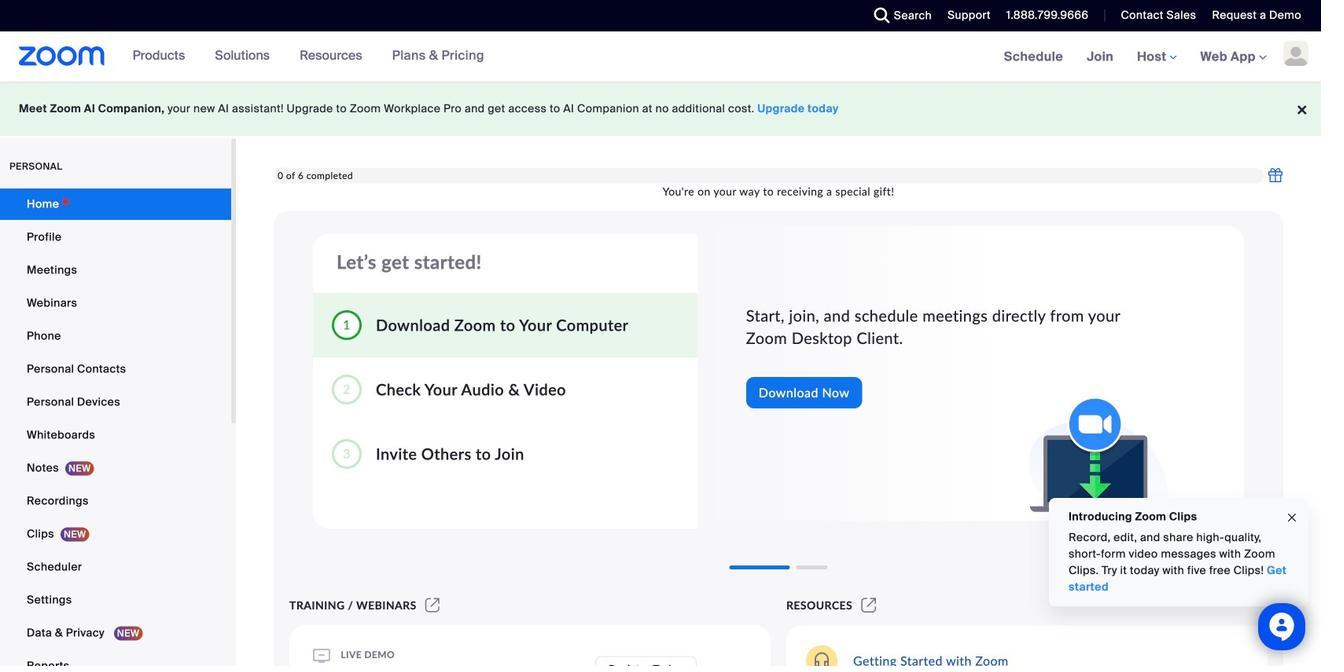 Task type: describe. For each thing, give the bounding box(es) containing it.
close image
[[1286, 510, 1299, 527]]

personal menu menu
[[0, 189, 231, 667]]



Task type: vqa. For each thing, say whether or not it's contained in the screenshot.
footer
yes



Task type: locate. For each thing, give the bounding box(es) containing it.
banner
[[0, 31, 1321, 83]]

profile picture image
[[1284, 41, 1309, 66]]

0 horizontal spatial window new image
[[423, 599, 442, 613]]

zoom logo image
[[19, 46, 105, 66]]

2 window new image from the left
[[859, 599, 879, 613]]

footer
[[0, 82, 1321, 136]]

meetings navigation
[[992, 31, 1321, 83]]

window new image
[[423, 599, 442, 613], [859, 599, 879, 613]]

1 window new image from the left
[[423, 599, 442, 613]]

product information navigation
[[121, 31, 496, 82]]

1 horizontal spatial window new image
[[859, 599, 879, 613]]



